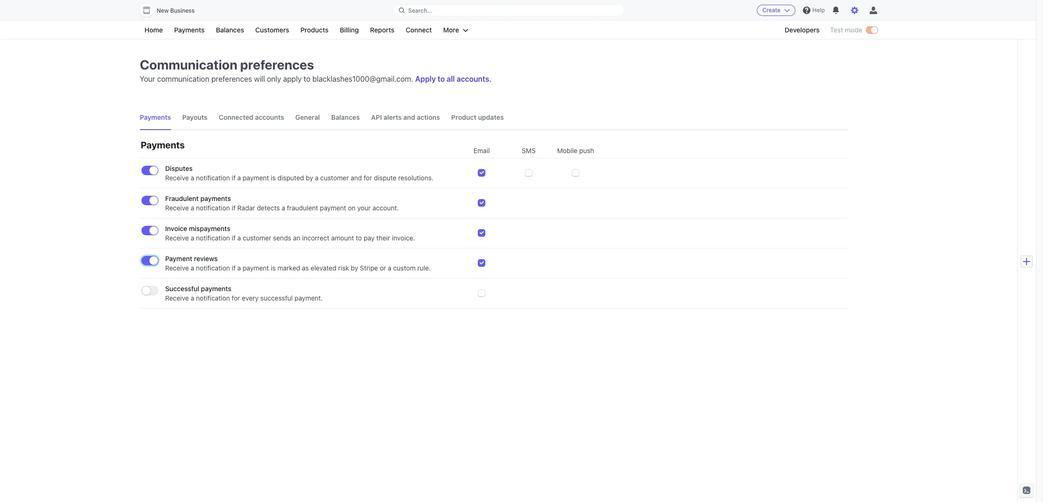 Task type: locate. For each thing, give the bounding box(es) containing it.
create button
[[757, 5, 796, 16]]

disputes
[[165, 165, 193, 172]]

by right risk
[[351, 264, 358, 272]]

a down radar
[[237, 234, 241, 242]]

a right detects
[[282, 204, 285, 212]]

developers
[[785, 26, 820, 34]]

receive down fraudulent
[[165, 204, 189, 212]]

0 horizontal spatial and
[[351, 174, 362, 182]]

2 is from the top
[[271, 264, 276, 272]]

to left all
[[438, 75, 445, 83]]

apply to all accounts. button
[[415, 75, 492, 83]]

and
[[403, 113, 415, 121], [351, 174, 362, 182]]

Search… text field
[[393, 4, 624, 16]]

0 horizontal spatial balances
[[216, 26, 244, 34]]

payment
[[243, 174, 269, 182], [320, 204, 346, 212], [243, 264, 269, 272]]

blacklashes1000@gmail.com.
[[313, 75, 413, 83]]

a up "successful payments receive a notification for every successful payment."
[[237, 264, 241, 272]]

notification inside payment reviews receive a notification if a payment is marked as elevated risk by stripe or a custom rule.
[[196, 264, 230, 272]]

balances
[[216, 26, 244, 34], [331, 113, 360, 121]]

payments down reviews
[[201, 285, 232, 293]]

5 notification from the top
[[196, 294, 230, 302]]

a down reviews
[[191, 264, 194, 272]]

0 vertical spatial balances
[[216, 26, 244, 34]]

payment up radar
[[243, 174, 269, 182]]

payments for communication preferences
[[140, 113, 171, 121]]

a inside "successful payments receive a notification for every successful payment."
[[191, 294, 194, 302]]

0 horizontal spatial for
[[232, 294, 240, 302]]

3 if from the top
[[232, 234, 236, 242]]

5 receive from the top
[[165, 294, 189, 302]]

pay
[[364, 234, 375, 242]]

customers
[[255, 26, 289, 34]]

receive inside fraudulent payments receive a notification if radar detects a fraudulent payment on your account.
[[165, 204, 189, 212]]

2 notification from the top
[[196, 204, 230, 212]]

4 receive from the top
[[165, 264, 189, 272]]

on
[[348, 204, 356, 212]]

a right disputed
[[315, 174, 319, 182]]

Search… search field
[[393, 4, 624, 16]]

receive inside invoice mispayments receive a notification if a customer sends an incorrect amount to pay their invoice.
[[165, 234, 189, 242]]

payments up mispayments
[[200, 195, 231, 203]]

apply
[[415, 75, 436, 83]]

accounts.
[[457, 75, 492, 83]]

payments up disputes
[[141, 140, 185, 150]]

accounts
[[255, 113, 284, 121]]

balances right "payments" link
[[216, 26, 244, 34]]

will
[[254, 75, 265, 83]]

if inside invoice mispayments receive a notification if a customer sends an incorrect amount to pay their invoice.
[[232, 234, 236, 242]]

home link
[[140, 24, 168, 36]]

4 notification from the top
[[196, 264, 230, 272]]

2 vertical spatial payment
[[243, 264, 269, 272]]

is left disputed
[[271, 174, 276, 182]]

0 horizontal spatial by
[[306, 174, 313, 182]]

mobile push
[[557, 147, 594, 155]]

incorrect
[[302, 234, 329, 242]]

notification for invoice mispayments
[[196, 234, 230, 242]]

elevated
[[311, 264, 336, 272]]

to
[[304, 75, 311, 83], [438, 75, 445, 83], [356, 234, 362, 242]]

and left dispute
[[351, 174, 362, 182]]

notification for successful payments
[[196, 294, 230, 302]]

payments down the business
[[174, 26, 205, 34]]

if inside disputes receive a notification if a payment is disputed by a customer and for dispute resolutions.
[[232, 174, 236, 182]]

if inside fraudulent payments receive a notification if radar detects a fraudulent payment on your account.
[[232, 204, 236, 212]]

receive down payment
[[165, 264, 189, 272]]

connect link
[[401, 24, 437, 36]]

disputes receive a notification if a payment is disputed by a customer and for dispute resolutions.
[[165, 165, 434, 182]]

notification inside "successful payments receive a notification for every successful payment."
[[196, 294, 230, 302]]

payment up "successful payments receive a notification for every successful payment."
[[243, 264, 269, 272]]

receive inside payment reviews receive a notification if a payment is marked as elevated risk by stripe or a custom rule.
[[165, 264, 189, 272]]

customer up "on"
[[320, 174, 349, 182]]

0 vertical spatial payments
[[174, 26, 205, 34]]

notification down successful
[[196, 294, 230, 302]]

1 horizontal spatial by
[[351, 264, 358, 272]]

1 horizontal spatial for
[[364, 174, 372, 182]]

3 notification from the top
[[196, 234, 230, 242]]

1 is from the top
[[271, 174, 276, 182]]

payments
[[200, 195, 231, 203], [201, 285, 232, 293]]

preferences left will
[[211, 75, 252, 83]]

notification
[[196, 174, 230, 182], [196, 204, 230, 212], [196, 234, 230, 242], [196, 264, 230, 272], [196, 294, 230, 302]]

preferences up only
[[240, 57, 314, 72]]

notification inside fraudulent payments receive a notification if radar detects a fraudulent payment on your account.
[[196, 204, 230, 212]]

receive down successful
[[165, 294, 189, 302]]

0 horizontal spatial customer
[[243, 234, 271, 242]]

1 horizontal spatial balances
[[331, 113, 360, 121]]

3 receive from the top
[[165, 234, 189, 242]]

1 if from the top
[[232, 174, 236, 182]]

payments down your
[[140, 113, 171, 121]]

if
[[232, 174, 236, 182], [232, 204, 236, 212], [232, 234, 236, 242], [232, 264, 236, 272]]

payments inside "successful payments receive a notification for every successful payment."
[[201, 285, 232, 293]]

for
[[364, 174, 372, 182], [232, 294, 240, 302]]

customer left the sends
[[243, 234, 271, 242]]

0 vertical spatial is
[[271, 174, 276, 182]]

0 vertical spatial for
[[364, 174, 372, 182]]

notification down mispayments
[[196, 234, 230, 242]]

notification for fraudulent payments
[[196, 204, 230, 212]]

notification for payment reviews
[[196, 264, 230, 272]]

to right apply at the left top
[[304, 75, 311, 83]]

tab list containing payments
[[140, 105, 848, 130]]

notification up mispayments
[[196, 204, 230, 212]]

all
[[447, 75, 455, 83]]

1 vertical spatial by
[[351, 264, 358, 272]]

payments for payments
[[141, 140, 185, 150]]

notification up fraudulent
[[196, 174, 230, 182]]

1 receive from the top
[[165, 174, 189, 182]]

reviews
[[194, 255, 218, 263]]

1 horizontal spatial to
[[356, 234, 362, 242]]

for left dispute
[[364, 174, 372, 182]]

2 vertical spatial payments
[[141, 140, 185, 150]]

1 notification from the top
[[196, 174, 230, 182]]

0 vertical spatial and
[[403, 113, 415, 121]]

a down mispayments
[[191, 234, 194, 242]]

help button
[[800, 3, 829, 18]]

1 vertical spatial customer
[[243, 234, 271, 242]]

receive inside "successful payments receive a notification for every successful payment."
[[165, 294, 189, 302]]

tab list
[[140, 105, 848, 130]]

balances link
[[211, 24, 249, 36]]

1 horizontal spatial customer
[[320, 174, 349, 182]]

a down successful
[[191, 294, 194, 302]]

receive down invoice
[[165, 234, 189, 242]]

for left 'every'
[[232, 294, 240, 302]]

1 vertical spatial and
[[351, 174, 362, 182]]

test
[[830, 26, 843, 34]]

1 vertical spatial is
[[271, 264, 276, 272]]

billing link
[[335, 24, 364, 36]]

payments
[[174, 26, 205, 34], [140, 113, 171, 121], [141, 140, 185, 150]]

resolutions.
[[398, 174, 434, 182]]

products link
[[296, 24, 333, 36]]

notification down reviews
[[196, 264, 230, 272]]

payment left "on"
[[320, 204, 346, 212]]

for inside disputes receive a notification if a payment is disputed by a customer and for dispute resolutions.
[[364, 174, 372, 182]]

0 vertical spatial payment
[[243, 174, 269, 182]]

receive
[[165, 174, 189, 182], [165, 204, 189, 212], [165, 234, 189, 242], [165, 264, 189, 272], [165, 294, 189, 302]]

notification inside invoice mispayments receive a notification if a customer sends an incorrect amount to pay their invoice.
[[196, 234, 230, 242]]

as
[[302, 264, 309, 272]]

payment inside disputes receive a notification if a payment is disputed by a customer and for dispute resolutions.
[[243, 174, 269, 182]]

preferences
[[240, 57, 314, 72], [211, 75, 252, 83]]

receive down disputes
[[165, 174, 189, 182]]

1 vertical spatial payment
[[320, 204, 346, 212]]

1 vertical spatial for
[[232, 294, 240, 302]]

0 horizontal spatial to
[[304, 75, 311, 83]]

0 vertical spatial by
[[306, 174, 313, 182]]

invoice
[[165, 225, 187, 233]]

1 vertical spatial payments
[[140, 113, 171, 121]]

1 vertical spatial balances
[[331, 113, 360, 121]]

connected
[[219, 113, 253, 121]]

stripe
[[360, 264, 378, 272]]

by right disputed
[[306, 174, 313, 182]]

notification inside disputes receive a notification if a payment is disputed by a customer and for dispute resolutions.
[[196, 174, 230, 182]]

if for payments
[[232, 204, 236, 212]]

product
[[451, 113, 477, 121]]

if inside payment reviews receive a notification if a payment is marked as elevated risk by stripe or a custom rule.
[[232, 264, 236, 272]]

a
[[191, 174, 194, 182], [237, 174, 241, 182], [315, 174, 319, 182], [191, 204, 194, 212], [282, 204, 285, 212], [191, 234, 194, 242], [237, 234, 241, 242], [191, 264, 194, 272], [237, 264, 241, 272], [388, 264, 391, 272], [191, 294, 194, 302]]

reports
[[370, 26, 395, 34]]

an
[[293, 234, 300, 242]]

more
[[443, 26, 459, 34]]

balances left api
[[331, 113, 360, 121]]

apply
[[283, 75, 302, 83]]

communication
[[157, 75, 209, 83]]

payments inside tab list
[[140, 113, 171, 121]]

1 vertical spatial payments
[[201, 285, 232, 293]]

to left pay
[[356, 234, 362, 242]]

0 vertical spatial payments
[[200, 195, 231, 203]]

connect
[[406, 26, 432, 34]]

fraudulent
[[287, 204, 318, 212]]

payment
[[165, 255, 192, 263]]

receive inside disputes receive a notification if a payment is disputed by a customer and for dispute resolutions.
[[165, 174, 189, 182]]

marked
[[278, 264, 300, 272]]

only
[[267, 75, 281, 83]]

is left 'marked'
[[271, 264, 276, 272]]

billing
[[340, 26, 359, 34]]

2 receive from the top
[[165, 204, 189, 212]]

2 if from the top
[[232, 204, 236, 212]]

sms
[[522, 147, 536, 155]]

rule.
[[417, 264, 431, 272]]

home
[[145, 26, 163, 34]]

and right alerts
[[403, 113, 415, 121]]

4 if from the top
[[232, 264, 236, 272]]

a up radar
[[237, 174, 241, 182]]

receive for successful
[[165, 294, 189, 302]]

customer
[[320, 174, 349, 182], [243, 234, 271, 242]]

payments inside fraudulent payments receive a notification if radar detects a fraudulent payment on your account.
[[200, 195, 231, 203]]

if for mispayments
[[232, 234, 236, 242]]

0 vertical spatial customer
[[320, 174, 349, 182]]



Task type: vqa. For each thing, say whether or not it's contained in the screenshot.
Recent ELEMENT
no



Task type: describe. For each thing, give the bounding box(es) containing it.
by inside disputes receive a notification if a payment is disputed by a customer and for dispute resolutions.
[[306, 174, 313, 182]]

receive for invoice
[[165, 234, 189, 242]]

detects
[[257, 204, 280, 212]]

alerts
[[384, 113, 402, 121]]

mispayments
[[189, 225, 230, 233]]

payments for successful payments
[[201, 285, 232, 293]]

notifications image
[[833, 7, 840, 14]]

payment inside fraudulent payments receive a notification if radar detects a fraudulent payment on your account.
[[320, 204, 346, 212]]

invoice.
[[392, 234, 415, 242]]

receive for fraudulent
[[165, 204, 189, 212]]

to inside invoice mispayments receive a notification if a customer sends an incorrect amount to pay their invoice.
[[356, 234, 362, 242]]

fraudulent payments receive a notification if radar detects a fraudulent payment on your account.
[[165, 195, 399, 212]]

reports link
[[365, 24, 399, 36]]

communication preferences your communication preferences will only apply to blacklashes1000@gmail.com. apply to all accounts.
[[140, 57, 492, 83]]

product updates
[[451, 113, 504, 121]]

disputed
[[278, 174, 304, 182]]

new
[[157, 7, 169, 14]]

1 vertical spatial preferences
[[211, 75, 252, 83]]

a down fraudulent
[[191, 204, 194, 212]]

api
[[371, 113, 382, 121]]

2 horizontal spatial to
[[438, 75, 445, 83]]

customer inside disputes receive a notification if a payment is disputed by a customer and for dispute resolutions.
[[320, 174, 349, 182]]

mobile
[[557, 147, 578, 155]]

successful
[[260, 294, 293, 302]]

1 horizontal spatial and
[[403, 113, 415, 121]]

dispute
[[374, 174, 397, 182]]

connected accounts
[[219, 113, 284, 121]]

more button
[[439, 24, 473, 36]]

fraudulent
[[165, 195, 199, 203]]

developers link
[[780, 24, 825, 36]]

payment.
[[295, 294, 323, 302]]

their
[[376, 234, 390, 242]]

payments for fraudulent payments
[[200, 195, 231, 203]]

search…
[[408, 7, 432, 14]]

payment reviews receive a notification if a payment is marked as elevated risk by stripe or a custom rule.
[[165, 255, 431, 272]]

business
[[170, 7, 195, 14]]

push
[[579, 147, 594, 155]]

customers link
[[251, 24, 294, 36]]

api alerts and actions
[[371, 113, 440, 121]]

new business button
[[140, 4, 204, 17]]

by inside payment reviews receive a notification if a payment is marked as elevated risk by stripe or a custom rule.
[[351, 264, 358, 272]]

customer inside invoice mispayments receive a notification if a customer sends an incorrect amount to pay their invoice.
[[243, 234, 271, 242]]

for inside "successful payments receive a notification for every successful payment."
[[232, 294, 240, 302]]

sends
[[273, 234, 291, 242]]

payouts
[[182, 113, 208, 121]]

payment inside payment reviews receive a notification if a payment is marked as elevated risk by stripe or a custom rule.
[[243, 264, 269, 272]]

create
[[763, 7, 781, 14]]

receive for payment
[[165, 264, 189, 272]]

or
[[380, 264, 386, 272]]

a down disputes
[[191, 174, 194, 182]]

custom
[[393, 264, 416, 272]]

your
[[357, 204, 371, 212]]

new business
[[157, 7, 195, 14]]

test mode
[[830, 26, 863, 34]]

help
[[813, 7, 825, 14]]

your
[[140, 75, 155, 83]]

actions
[[417, 113, 440, 121]]

email
[[474, 147, 490, 155]]

radar
[[237, 204, 255, 212]]

payments link
[[169, 24, 209, 36]]

amount
[[331, 234, 354, 242]]

and inside disputes receive a notification if a payment is disputed by a customer and for dispute resolutions.
[[351, 174, 362, 182]]

communication
[[140, 57, 237, 72]]

balances inside 'balances' link
[[216, 26, 244, 34]]

general
[[295, 113, 320, 121]]

successful payments receive a notification for every successful payment.
[[165, 285, 323, 302]]

is inside disputes receive a notification if a payment is disputed by a customer and for dispute resolutions.
[[271, 174, 276, 182]]

is inside payment reviews receive a notification if a payment is marked as elevated risk by stripe or a custom rule.
[[271, 264, 276, 272]]

successful
[[165, 285, 199, 293]]

risk
[[338, 264, 349, 272]]

0 vertical spatial preferences
[[240, 57, 314, 72]]

a right or
[[388, 264, 391, 272]]

products
[[301, 26, 329, 34]]

invoice mispayments receive a notification if a customer sends an incorrect amount to pay their invoice.
[[165, 225, 415, 242]]

if for reviews
[[232, 264, 236, 272]]

account.
[[373, 204, 399, 212]]

updates
[[478, 113, 504, 121]]

mode
[[845, 26, 863, 34]]

every
[[242, 294, 259, 302]]



